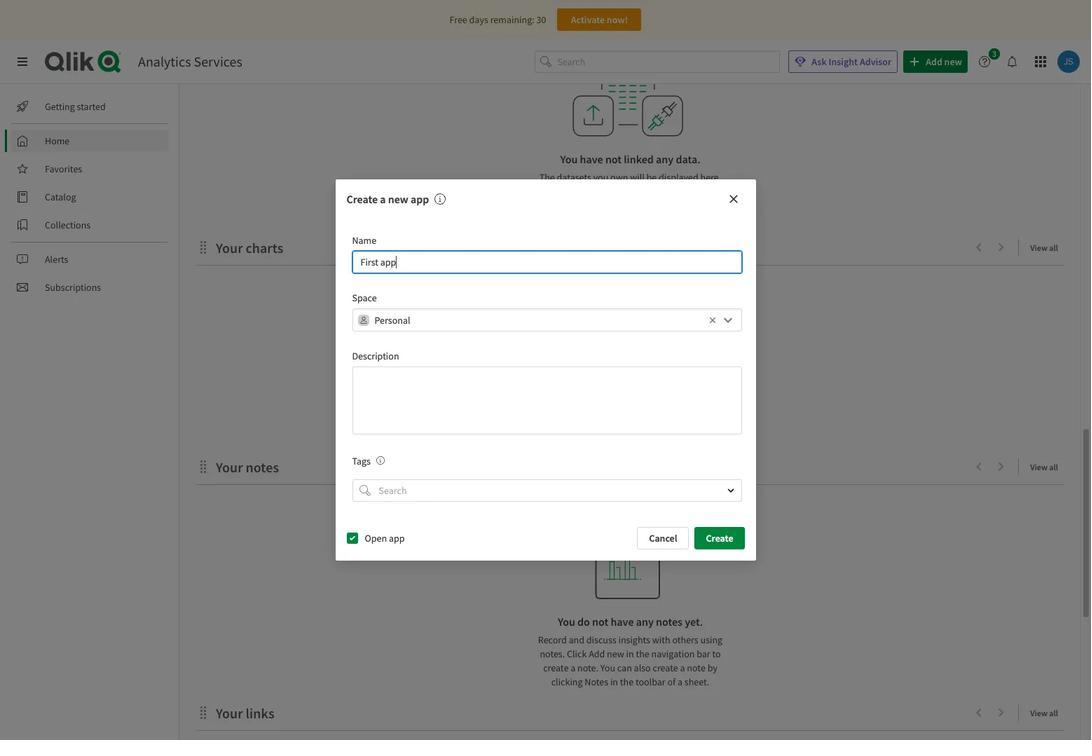Task type: vqa. For each thing, say whether or not it's contained in the screenshot.
used to the bottom
no



Task type: locate. For each thing, give the bounding box(es) containing it.
main content
[[174, 0, 1091, 740]]

not up own
[[605, 152, 622, 166]]

ask insight advisor
[[812, 55, 892, 68]]

have up insights
[[611, 615, 634, 629]]

charts
[[246, 239, 283, 257], [582, 402, 607, 414]]

0 vertical spatial view all
[[1030, 243, 1058, 253]]

0 vertical spatial any
[[656, 152, 674, 166]]

not inside you do not have any notes yet. record and discuss insights with others using notes. click add new in the navigation bar to create a note. you can also create a note by clicking notes in the toolbar of a sheet.
[[592, 615, 608, 629]]

can
[[617, 662, 632, 674]]

clicking
[[551, 676, 583, 688]]

2 vertical spatial view all
[[1030, 708, 1058, 718]]

notes inside you do not have any notes yet. record and discuss insights with others using notes. click add new in the navigation bar to create a note. you can also create a note by clicking notes in the toolbar of a sheet.
[[656, 615, 683, 629]]

0 horizontal spatial notes
[[246, 458, 279, 476]]

to right "hub"
[[652, 402, 661, 414]]

any for have
[[636, 615, 654, 629]]

1 horizontal spatial any
[[656, 152, 674, 166]]

view all link for your notes
[[1030, 458, 1064, 475]]

notes.
[[540, 648, 565, 660]]

you inside you have not linked any data. the datasets you own will be displayed here.
[[560, 152, 578, 166]]

create up name at the top of the page
[[347, 192, 378, 206]]

links
[[246, 704, 274, 722]]

1 vertical spatial all
[[1049, 462, 1058, 472]]

any inside you have not linked any data. the datasets you own will be displayed here.
[[656, 152, 674, 166]]

1 horizontal spatial have
[[611, 615, 634, 629]]

will
[[630, 171, 645, 184]]

1 vertical spatial to
[[712, 648, 721, 660]]

have inside you have not linked any data. the datasets you own will be displayed here.
[[580, 152, 603, 166]]

now!
[[607, 13, 628, 26]]

0 vertical spatial search text field
[[557, 50, 780, 73]]

1 vertical spatial and
[[569, 634, 585, 646]]

them
[[691, 402, 713, 414]]

1 vertical spatial charts
[[582, 402, 607, 414]]

you left "do" at the right of page
[[558, 615, 575, 629]]

0 vertical spatial move collection image
[[196, 460, 210, 474]]

1 horizontal spatial and
[[607, 430, 623, 442]]

1 horizontal spatial charts
[[582, 402, 607, 414]]

create down open icon
[[706, 532, 733, 545]]

notes
[[246, 458, 279, 476], [656, 615, 683, 629]]

to right bar
[[712, 648, 721, 660]]

monitor charts in the hub to access them without opening the app. to monitor a chart, right-click on it and select 'monitor in hub'.
[[539, 402, 722, 442]]

1 all from the top
[[1049, 243, 1058, 253]]

free
[[450, 13, 467, 26]]

bar
[[697, 648, 710, 660]]

alerts link
[[11, 248, 168, 271]]

2 vertical spatial your
[[216, 704, 243, 722]]

description
[[352, 350, 399, 362]]

and inside monitor charts in the hub to access them without opening the app. to monitor a chart, right-click on it and select 'monitor in hub'.
[[607, 430, 623, 442]]

1 horizontal spatial notes
[[656, 615, 683, 629]]

view all link for your charts
[[1030, 238, 1064, 256]]

0 vertical spatial view all link
[[1030, 238, 1064, 256]]

Name text field
[[352, 251, 742, 273]]

and
[[607, 430, 623, 442], [569, 634, 585, 646]]

0 vertical spatial new
[[388, 192, 408, 206]]

charts inside monitor charts in the hub to access them without opening the app. to monitor a chart, right-click on it and select 'monitor in hub'.
[[582, 402, 607, 414]]

search image
[[359, 485, 370, 496]]

move collection image for your links
[[196, 706, 210, 720]]

1 horizontal spatial app
[[411, 192, 429, 206]]

view all
[[1030, 243, 1058, 253], [1030, 462, 1058, 472], [1030, 708, 1058, 718]]

view
[[1030, 243, 1048, 253], [1030, 462, 1048, 472], [1030, 708, 1048, 718]]

group 5 image
[[540, 294, 716, 367]]

any
[[656, 152, 674, 166], [636, 615, 654, 629]]

move collection image
[[196, 240, 210, 254]]

2 view from the top
[[1030, 462, 1048, 472]]

of
[[667, 676, 676, 688]]

have up you
[[580, 152, 603, 166]]

collections
[[45, 219, 91, 231]]

0 vertical spatial not
[[605, 152, 622, 166]]

start typing a tag name. select an existing tag or create a new tag by pressing enter or comma. press backspace to remove a tag. image
[[376, 456, 385, 465]]

0 horizontal spatial any
[[636, 615, 654, 629]]

charts up "opening"
[[582, 402, 607, 414]]

0 horizontal spatial create
[[347, 192, 378, 206]]

your for your notes
[[216, 458, 243, 476]]

1 horizontal spatial create
[[653, 662, 678, 674]]

0 horizontal spatial and
[[569, 634, 585, 646]]

in
[[609, 402, 617, 414], [687, 430, 695, 442], [626, 648, 634, 660], [610, 676, 618, 688]]

2 view all link from the top
[[1030, 458, 1064, 475]]

the left "app."
[[609, 416, 622, 428]]

not for do
[[592, 615, 608, 629]]

create
[[347, 192, 378, 206], [706, 532, 733, 545]]

add
[[589, 648, 605, 660]]

1 vertical spatial view all link
[[1030, 458, 1064, 475]]

2 vertical spatial view all link
[[1030, 704, 1064, 721]]

0 horizontal spatial charts
[[246, 239, 283, 257]]

your links
[[216, 704, 274, 722]]

app
[[411, 192, 429, 206], [389, 532, 405, 545]]

1 vertical spatial notes
[[656, 615, 683, 629]]

you have not linked any data. the datasets you own will be displayed here.
[[539, 152, 721, 184]]

view all link
[[1030, 238, 1064, 256], [1030, 458, 1064, 475], [1030, 704, 1064, 721]]

0 vertical spatial have
[[580, 152, 603, 166]]

a
[[380, 192, 386, 206], [691, 416, 696, 428], [571, 662, 576, 674], [680, 662, 685, 674], [678, 676, 683, 688]]

3 view from the top
[[1030, 708, 1048, 718]]

2 vertical spatial all
[[1049, 708, 1058, 718]]

not right "do" at the right of page
[[592, 615, 608, 629]]

opening
[[573, 416, 607, 428]]

view all for your links
[[1030, 708, 1058, 718]]

1 vertical spatial new
[[607, 648, 624, 660]]

select
[[625, 430, 649, 442]]

any up insights
[[636, 615, 654, 629]]

1 vertical spatial not
[[592, 615, 608, 629]]

1 horizontal spatial to
[[712, 648, 721, 660]]

getting started
[[45, 100, 106, 113]]

2 view all from the top
[[1030, 462, 1058, 472]]

0 vertical spatial charts
[[246, 239, 283, 257]]

all for your links
[[1049, 708, 1058, 718]]

0 horizontal spatial create
[[543, 662, 569, 674]]

you up datasets
[[560, 152, 578, 166]]

0 vertical spatial create
[[347, 192, 378, 206]]

1 vertical spatial have
[[611, 615, 634, 629]]

collections link
[[11, 214, 168, 236]]

close sidebar menu image
[[17, 56, 28, 67]]

group image
[[558, 513, 698, 599]]

1 vertical spatial app
[[389, 532, 405, 545]]

the
[[619, 402, 632, 414], [609, 416, 622, 428], [636, 648, 650, 660], [620, 676, 634, 688]]

view for your charts
[[1030, 243, 1048, 253]]

move collection image
[[196, 460, 210, 474], [196, 706, 210, 720]]

not inside you have not linked any data. the datasets you own will be displayed here.
[[605, 152, 622, 166]]

create for create
[[706, 532, 733, 545]]

create down notes.
[[543, 662, 569, 674]]

and right it
[[607, 430, 623, 442]]

0 vertical spatial all
[[1049, 243, 1058, 253]]

not for have
[[605, 152, 622, 166]]

move collection image left your links
[[196, 706, 210, 720]]

monitor
[[548, 402, 580, 414]]

2 vertical spatial you
[[600, 662, 615, 674]]

0 vertical spatial your
[[216, 239, 243, 257]]

create up of
[[653, 662, 678, 674]]

view all for your charts
[[1030, 243, 1058, 253]]

do
[[578, 615, 590, 629]]

insight
[[829, 55, 858, 68]]

navigation pane element
[[0, 90, 179, 304]]

days
[[469, 13, 488, 26]]

Space text field
[[375, 309, 705, 331]]

analytics
[[138, 53, 191, 70]]

open image
[[726, 486, 735, 495]]

1 vertical spatial create
[[706, 532, 733, 545]]

analytics services element
[[138, 53, 242, 70]]

you left can
[[600, 662, 615, 674]]

advisor
[[860, 55, 892, 68]]

Search text field
[[557, 50, 780, 73], [376, 479, 715, 502]]

1 vertical spatial view all
[[1030, 462, 1058, 472]]

3 view all from the top
[[1030, 708, 1058, 718]]

1 vertical spatial move collection image
[[196, 706, 210, 720]]

chart,
[[698, 416, 722, 428]]

have inside you do not have any notes yet. record and discuss insights with others using notes. click add new in the navigation bar to create a note. you can also create a note by clicking notes in the toolbar of a sheet.
[[611, 615, 634, 629]]

any inside you do not have any notes yet. record and discuss insights with others using notes. click add new in the navigation bar to create a note. you can also create a note by clicking notes in the toolbar of a sheet.
[[636, 615, 654, 629]]

create inside button
[[706, 532, 733, 545]]

0 vertical spatial notes
[[246, 458, 279, 476]]

move collection image left your notes at the left of the page
[[196, 460, 210, 474]]

the down can
[[620, 676, 634, 688]]

tags
[[352, 455, 371, 467]]

2 create from the left
[[653, 662, 678, 674]]

search text field down 'right-'
[[376, 479, 715, 502]]

in down insights
[[626, 648, 634, 660]]

1 vertical spatial any
[[636, 615, 654, 629]]

1 view from the top
[[1030, 243, 1048, 253]]

1 view all link from the top
[[1030, 238, 1064, 256]]

charts right move collection image on the top left of page
[[246, 239, 283, 257]]

0 vertical spatial and
[[607, 430, 623, 442]]

getting started link
[[11, 95, 168, 118]]

with
[[652, 634, 670, 646]]

not
[[605, 152, 622, 166], [592, 615, 608, 629]]

start typing a tag name. select an existing tag or create a new tag by pressing enter or comma. press backspace to remove a tag. tooltip
[[371, 455, 385, 467]]

view all link for your links
[[1030, 704, 1064, 721]]

1 vertical spatial search text field
[[376, 479, 715, 502]]

in down can
[[610, 676, 618, 688]]

3 view all link from the top
[[1030, 704, 1064, 721]]

new
[[388, 192, 408, 206], [607, 648, 624, 660]]

started
[[77, 100, 106, 113]]

1 vertical spatial view
[[1030, 462, 1048, 472]]

services
[[194, 53, 242, 70]]

in left "hub"
[[609, 402, 617, 414]]

0 horizontal spatial to
[[652, 402, 661, 414]]

by
[[708, 662, 718, 674]]

on
[[587, 430, 598, 442]]

0 horizontal spatial have
[[580, 152, 603, 166]]

0 vertical spatial to
[[652, 402, 661, 414]]

all
[[1049, 243, 1058, 253], [1049, 462, 1058, 472], [1049, 708, 1058, 718]]

search text field down now!
[[557, 50, 780, 73]]

analytics services
[[138, 53, 242, 70]]

1 view all from the top
[[1030, 243, 1058, 253]]

0 horizontal spatial new
[[388, 192, 408, 206]]

view for your notes
[[1030, 462, 1048, 472]]

1 horizontal spatial create
[[706, 532, 733, 545]]

0 vertical spatial you
[[560, 152, 578, 166]]

any up the be
[[656, 152, 674, 166]]

1 vertical spatial your
[[216, 458, 243, 476]]

to inside monitor charts in the hub to access them without opening the app. to monitor a chart, right-click on it and select 'monitor in hub'.
[[652, 402, 661, 414]]

own
[[611, 171, 628, 184]]

0 vertical spatial app
[[411, 192, 429, 206]]

create
[[543, 662, 569, 674], [653, 662, 678, 674]]

the up also
[[636, 648, 650, 660]]

and up click
[[569, 634, 585, 646]]

1 vertical spatial you
[[558, 615, 575, 629]]

a inside dialog
[[380, 192, 386, 206]]

app.
[[624, 416, 642, 428]]

1 horizontal spatial new
[[607, 648, 624, 660]]

alerts
[[45, 253, 68, 266]]

0 vertical spatial view
[[1030, 243, 1048, 253]]

2 vertical spatial view
[[1030, 708, 1048, 718]]

3 all from the top
[[1049, 708, 1058, 718]]

here.
[[701, 171, 721, 184]]

you
[[560, 152, 578, 166], [558, 615, 575, 629], [600, 662, 615, 674]]

2 all from the top
[[1049, 462, 1058, 472]]



Task type: describe. For each thing, give the bounding box(es) containing it.
all for your notes
[[1049, 462, 1058, 472]]

a inside monitor charts in the hub to access them without opening the app. to monitor a chart, right-click on it and select 'monitor in hub'.
[[691, 416, 696, 428]]

1 create from the left
[[543, 662, 569, 674]]

ask insight advisor button
[[789, 50, 898, 73]]

cancel
[[649, 532, 677, 545]]

your charts
[[216, 239, 283, 257]]

in left "hub'."
[[687, 430, 695, 442]]

subscriptions
[[45, 281, 101, 294]]

main content containing your charts
[[174, 0, 1091, 740]]

your for your charts
[[216, 239, 243, 257]]

charts for your
[[246, 239, 283, 257]]

right-
[[544, 430, 566, 442]]

your links link
[[216, 704, 280, 722]]

home
[[45, 135, 70, 147]]

space
[[352, 292, 377, 304]]

you for you have not linked any data.
[[560, 152, 578, 166]]

ask
[[812, 55, 827, 68]]

create for create a new app
[[347, 192, 378, 206]]

free days remaining: 30
[[450, 13, 546, 26]]

searchbar element
[[535, 50, 780, 73]]

data.
[[676, 152, 701, 166]]

move collection image for your notes
[[196, 460, 210, 474]]

cancel button
[[637, 527, 689, 549]]

yet.
[[685, 615, 703, 629]]

hub
[[634, 402, 651, 414]]

search element
[[359, 485, 370, 496]]

sheet.
[[685, 676, 709, 688]]

access
[[663, 402, 690, 414]]

getting
[[45, 100, 75, 113]]

activate now!
[[571, 13, 628, 26]]

activate now! link
[[557, 8, 642, 31]]

your notes link
[[216, 458, 285, 476]]

hub'.
[[697, 430, 717, 442]]

without
[[539, 416, 571, 428]]

discuss
[[586, 634, 617, 646]]

note
[[687, 662, 706, 674]]

also
[[634, 662, 651, 674]]

Description text field
[[352, 366, 742, 434]]

name
[[352, 234, 376, 247]]

and inside you do not have any notes yet. record and discuss insights with others using notes. click add new in the navigation bar to create a note. you can also create a note by clicking notes in the toolbar of a sheet.
[[569, 634, 585, 646]]

to
[[644, 416, 654, 428]]

monitor
[[656, 416, 689, 428]]

remaining:
[[490, 13, 535, 26]]

new inside you do not have any notes yet. record and discuss insights with others using notes. click add new in the navigation bar to create a note. you can also create a note by clicking notes in the toolbar of a sheet.
[[607, 648, 624, 660]]

you
[[593, 171, 609, 184]]

home link
[[11, 130, 168, 152]]

be
[[647, 171, 657, 184]]

catalog link
[[11, 186, 168, 208]]

the up "app."
[[619, 402, 632, 414]]

open app
[[365, 532, 405, 545]]

view for your links
[[1030, 708, 1048, 718]]

catalog
[[45, 191, 76, 203]]

you do not have any notes yet. record and discuss insights with others using notes. click add new in the navigation bar to create a note. you can also create a note by clicking notes in the toolbar of a sheet.
[[538, 615, 723, 688]]

linked
[[624, 152, 654, 166]]

any for linked
[[656, 152, 674, 166]]

click
[[567, 648, 587, 660]]

notes
[[585, 676, 608, 688]]

activate
[[571, 13, 605, 26]]

insights
[[618, 634, 650, 646]]

subscriptions link
[[11, 276, 168, 299]]

record
[[538, 634, 567, 646]]

displayed
[[659, 171, 699, 184]]

'monitor
[[651, 430, 686, 442]]

new inside dialog
[[388, 192, 408, 206]]

navigation
[[652, 648, 695, 660]]

using
[[701, 634, 723, 646]]

note.
[[577, 662, 598, 674]]

charts for monitor
[[582, 402, 607, 414]]

favorites link
[[11, 158, 168, 180]]

create a new app dialog
[[335, 179, 756, 561]]

your notes
[[216, 458, 279, 476]]

view all for your notes
[[1030, 462, 1058, 472]]

30
[[536, 13, 546, 26]]

to inside you do not have any notes yet. record and discuss insights with others using notes. click add new in the navigation bar to create a note. you can also create a note by clicking notes in the toolbar of a sheet.
[[712, 648, 721, 660]]

0 horizontal spatial app
[[389, 532, 405, 545]]

all for your charts
[[1049, 243, 1058, 253]]

others
[[672, 634, 699, 646]]

open
[[365, 532, 387, 545]]

the
[[539, 171, 555, 184]]

you for you do not have any notes yet.
[[558, 615, 575, 629]]

click
[[566, 430, 585, 442]]

it
[[600, 430, 605, 442]]

your charts link
[[216, 239, 289, 257]]

toolbar
[[636, 676, 666, 688]]

your for your links
[[216, 704, 243, 722]]

create button
[[695, 527, 745, 549]]

create a new app
[[347, 192, 429, 206]]

datasets
[[557, 171, 591, 184]]

favorites
[[45, 163, 82, 175]]



